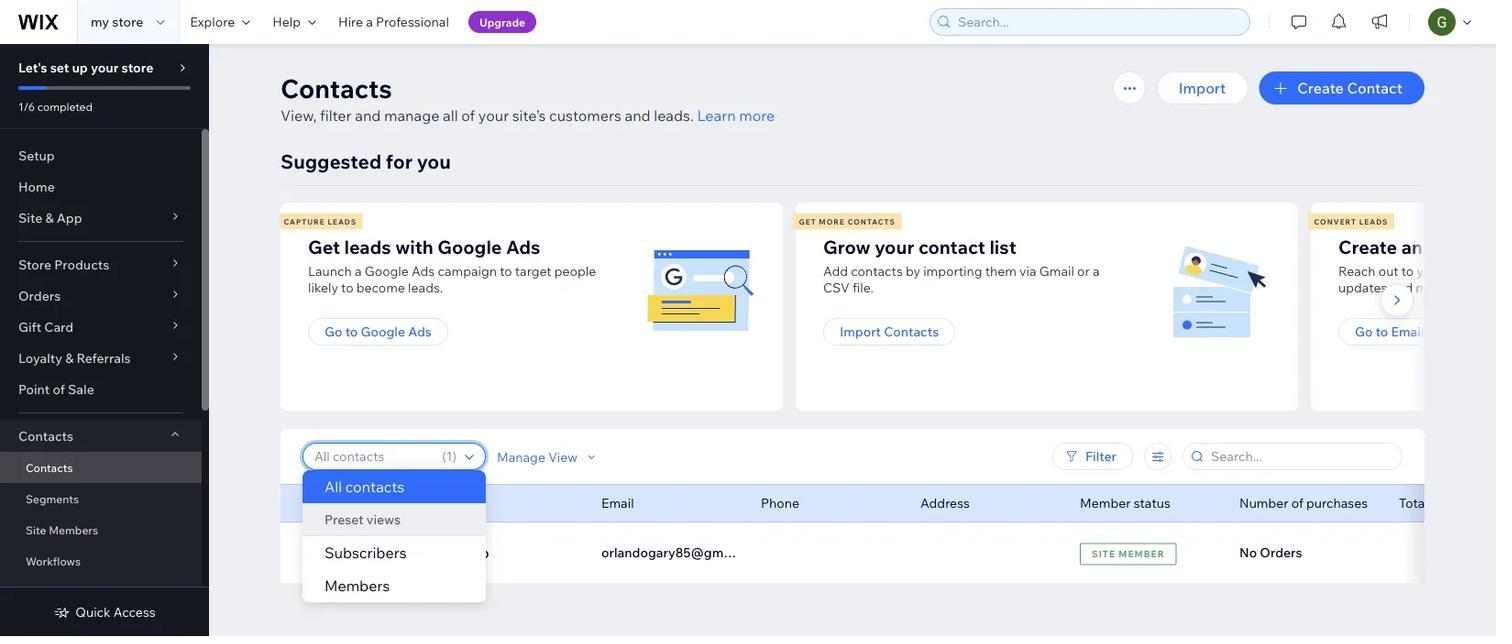 Task type: describe. For each thing, give the bounding box(es) containing it.
convert
[[1315, 217, 1357, 226]]

go to email marketing button
[[1339, 318, 1497, 346]]

a inside 'get leads with google ads launch a google ads campaign to target people likely to become leads.'
[[355, 263, 362, 279]]

contact
[[919, 235, 986, 258]]

home
[[18, 179, 55, 195]]

contacts inside button
[[884, 324, 939, 340]]

email
[[1427, 235, 1475, 258]]

orlando
[[433, 544, 490, 562]]

quick
[[76, 604, 111, 620]]

your inside contacts view, filter and manage all of your site's customers and leads. learn more
[[479, 106, 509, 125]]

site's
[[512, 106, 546, 125]]

contacts link
[[0, 452, 202, 483]]

1 vertical spatial orders
[[1260, 545, 1303, 561]]

manage view
[[497, 449, 578, 465]]

gary orlando image
[[336, 536, 369, 570]]

hire
[[338, 14, 363, 30]]

site members
[[26, 523, 98, 537]]

go to google ads
[[325, 324, 432, 340]]

leads. inside contacts view, filter and manage all of your site's customers and leads. learn more
[[654, 106, 694, 125]]

2 and from the left
[[625, 106, 651, 125]]

professional
[[376, 14, 449, 30]]

referrals
[[77, 350, 131, 366]]

with
[[395, 235, 434, 258]]

hire a professional link
[[327, 0, 460, 44]]

create for an
[[1339, 235, 1398, 258]]

0 vertical spatial member
[[1080, 495, 1131, 511]]

address
[[921, 495, 970, 511]]

import for import
[[1179, 79, 1226, 97]]

help button
[[262, 0, 327, 44]]

importing
[[924, 263, 983, 279]]

orlandogary85@gmail.com
[[602, 545, 767, 561]]

(
[[442, 448, 446, 464]]

amount
[[1431, 495, 1478, 511]]

no orders
[[1240, 545, 1303, 561]]

grow
[[824, 235, 871, 258]]

site for site member
[[1092, 548, 1116, 560]]

for
[[386, 149, 413, 173]]

my
[[91, 14, 109, 30]]

loyalty
[[18, 350, 62, 366]]

point of sale link
[[0, 374, 202, 405]]

your inside grow your contact list add contacts by importing them via gmail or a csv file.
[[875, 235, 915, 258]]

contacts button
[[0, 421, 202, 452]]

view inside manage view 'popup button'
[[549, 449, 578, 465]]

subscrib
[[1447, 263, 1497, 279]]

suggested
[[281, 149, 382, 173]]

marketing
[[1428, 324, 1489, 340]]

members inside sidebar element
[[49, 523, 98, 537]]

loyalty & referrals
[[18, 350, 131, 366]]

gift
[[18, 319, 41, 335]]

your inside create an email ca reach out to your subscrib
[[1417, 263, 1444, 279]]

view,
[[281, 106, 317, 125]]

view link
[[1275, 536, 1354, 570]]

number of purchases
[[1240, 495, 1368, 511]]

grow your contact list add contacts by importing them via gmail or a csv file.
[[824, 235, 1100, 296]]

let's set up your store
[[18, 60, 154, 76]]

import contacts
[[840, 324, 939, 340]]

orders inside popup button
[[18, 288, 61, 304]]

sale
[[68, 382, 94, 398]]

app
[[57, 210, 82, 226]]

via
[[1020, 263, 1037, 279]]

0 vertical spatial google
[[438, 235, 502, 258]]

target
[[515, 263, 552, 279]]

launch
[[308, 263, 352, 279]]

phone
[[761, 495, 800, 511]]

to left target
[[500, 263, 512, 279]]

people
[[555, 263, 596, 279]]

gmail
[[1040, 263, 1075, 279]]

leads for get
[[328, 217, 357, 226]]

upgrade button
[[469, 11, 537, 33]]

total amount spe
[[1399, 495, 1497, 511]]

become
[[356, 280, 405, 296]]

& for site
[[45, 210, 54, 226]]

help
[[273, 14, 301, 30]]

ca
[[1479, 235, 1497, 258]]

no
[[1240, 545, 1257, 561]]

hire a professional
[[338, 14, 449, 30]]

subscribers
[[325, 544, 407, 562]]

1 vertical spatial ads
[[412, 263, 435, 279]]

1 vertical spatial search... field
[[1206, 444, 1397, 470]]

reach
[[1339, 263, 1376, 279]]

to down launch
[[341, 280, 354, 296]]

gift card
[[18, 319, 74, 335]]

spe
[[1481, 495, 1497, 511]]

my store
[[91, 14, 143, 30]]

get leads with google ads launch a google ads campaign to target people likely to become leads.
[[308, 235, 596, 296]]

All contacts field
[[309, 444, 437, 470]]

store inside sidebar element
[[121, 60, 154, 76]]

campaign
[[438, 263, 497, 279]]

to down become
[[345, 324, 358, 340]]

more
[[739, 106, 775, 125]]

view inside 'view' link
[[1297, 544, 1332, 562]]

filter
[[1086, 448, 1117, 464]]

site & app
[[18, 210, 82, 226]]

0 vertical spatial ads
[[506, 235, 541, 258]]

go to google ads button
[[308, 318, 448, 346]]

contacts
[[848, 217, 896, 226]]

1 vertical spatial google
[[365, 263, 409, 279]]

learn
[[697, 106, 736, 125]]

1 horizontal spatial a
[[366, 14, 373, 30]]

access
[[114, 604, 156, 620]]

setup link
[[0, 140, 202, 171]]

setup
[[18, 148, 55, 164]]

& for loyalty
[[65, 350, 74, 366]]

set
[[50, 60, 69, 76]]



Task type: locate. For each thing, give the bounding box(es) containing it.
0 horizontal spatial contacts
[[345, 478, 405, 496]]

0 horizontal spatial go
[[325, 324, 343, 340]]

explore
[[190, 14, 235, 30]]

2 vertical spatial google
[[361, 324, 405, 340]]

gary orlando
[[396, 544, 490, 562]]

up
[[72, 60, 88, 76]]

1 horizontal spatial orders
[[1260, 545, 1303, 561]]

your up by
[[875, 235, 915, 258]]

all contacts option
[[303, 470, 486, 503]]

completed
[[37, 100, 93, 113]]

2 vertical spatial of
[[1292, 495, 1304, 511]]

1 horizontal spatial &
[[57, 586, 64, 599]]

gary
[[396, 544, 430, 562]]

contacts down by
[[884, 324, 939, 340]]

purchases
[[1307, 495, 1368, 511]]

total
[[1399, 495, 1429, 511]]

create for contact
[[1298, 79, 1344, 97]]

view
[[549, 449, 578, 465], [1297, 544, 1332, 562]]

1 vertical spatial site
[[26, 523, 46, 537]]

2 go from the left
[[1355, 324, 1373, 340]]

1
[[446, 448, 453, 464]]

ads down 'get leads with google ads launch a google ads campaign to target people likely to become leads.'
[[408, 324, 432, 340]]

1 horizontal spatial import
[[1179, 79, 1226, 97]]

1 horizontal spatial and
[[625, 106, 651, 125]]

an
[[1402, 235, 1423, 258]]

leads. down with
[[408, 280, 443, 296]]

1 vertical spatial &
[[65, 350, 74, 366]]

products
[[54, 257, 109, 273]]

ads down with
[[412, 263, 435, 279]]

0 horizontal spatial a
[[355, 263, 362, 279]]

you
[[417, 149, 451, 173]]

1 horizontal spatial email
[[1392, 324, 1425, 340]]

store products button
[[0, 249, 202, 281]]

go down reach
[[1355, 324, 1373, 340]]

email up orlandogary85@gmail.com
[[602, 495, 634, 511]]

2 leads from the left
[[1360, 217, 1389, 226]]

0 vertical spatial leads.
[[654, 106, 694, 125]]

0 vertical spatial site
[[18, 210, 42, 226]]

& inside "link"
[[57, 586, 64, 599]]

members
[[49, 523, 98, 537], [325, 577, 390, 595]]

list box containing all contacts
[[303, 470, 486, 603]]

your left site's on the top
[[479, 106, 509, 125]]

customers
[[549, 106, 622, 125]]

1 vertical spatial import
[[840, 324, 881, 340]]

contacts view, filter and manage all of your site's customers and leads. learn more
[[281, 72, 775, 125]]

google up become
[[365, 263, 409, 279]]

go for create
[[1355, 324, 1373, 340]]

& right "tasks"
[[57, 586, 64, 599]]

home link
[[0, 171, 202, 203]]

0 vertical spatial of
[[462, 106, 475, 125]]

of right number
[[1292, 495, 1304, 511]]

segments
[[26, 492, 79, 506]]

loyalty & referrals button
[[0, 343, 202, 374]]

1/6
[[18, 100, 35, 113]]

manage
[[384, 106, 440, 125]]

2 horizontal spatial &
[[65, 350, 74, 366]]

leads for create
[[1360, 217, 1389, 226]]

site
[[18, 210, 42, 226], [26, 523, 46, 537], [1092, 548, 1116, 560]]

& right loyalty
[[65, 350, 74, 366]]

1 leads from the left
[[328, 217, 357, 226]]

2 vertical spatial ads
[[408, 324, 432, 340]]

to right out
[[1402, 263, 1414, 279]]

sidebar element
[[0, 44, 209, 637]]

1 horizontal spatial contacts
[[851, 263, 903, 279]]

2 vertical spatial &
[[57, 586, 64, 599]]

0 vertical spatial create
[[1298, 79, 1344, 97]]

leads
[[328, 217, 357, 226], [1360, 217, 1389, 226]]

1 vertical spatial view
[[1297, 544, 1332, 562]]

None checkbox
[[303, 492, 317, 514], [303, 542, 317, 564], [303, 492, 317, 514], [303, 542, 317, 564]]

1 horizontal spatial leads
[[1360, 217, 1389, 226]]

import inside "button"
[[1179, 79, 1226, 97]]

& inside dropdown button
[[65, 350, 74, 366]]

convert leads
[[1315, 217, 1389, 226]]

ads
[[506, 235, 541, 258], [412, 263, 435, 279], [408, 324, 432, 340]]

member status
[[1080, 495, 1171, 511]]

member left 'status'
[[1080, 495, 1131, 511]]

tasks & reminders
[[26, 586, 123, 599]]

card
[[44, 319, 74, 335]]

your inside sidebar element
[[91, 60, 119, 76]]

tasks
[[26, 586, 54, 599]]

contacts inside contacts view, filter and manage all of your site's customers and leads. learn more
[[281, 72, 392, 104]]

list
[[990, 235, 1017, 258]]

site down member status
[[1092, 548, 1116, 560]]

import contacts button
[[824, 318, 956, 346]]

site down the home
[[18, 210, 42, 226]]

2 horizontal spatial a
[[1093, 263, 1100, 279]]

leads right convert
[[1360, 217, 1389, 226]]

0 horizontal spatial and
[[355, 106, 381, 125]]

0 vertical spatial orders
[[18, 288, 61, 304]]

1 horizontal spatial leads.
[[654, 106, 694, 125]]

of right 'all'
[[462, 106, 475, 125]]

leads. inside 'get leads with google ads launch a google ads campaign to target people likely to become leads.'
[[408, 280, 443, 296]]

add
[[824, 263, 848, 279]]

import button
[[1157, 72, 1248, 105]]

create an email ca reach out to your subscrib
[[1339, 235, 1497, 296]]

0 vertical spatial email
[[1392, 324, 1425, 340]]

site members link
[[0, 514, 202, 546]]

1 go from the left
[[325, 324, 343, 340]]

contacts down all contacts field
[[345, 478, 405, 496]]

import inside button
[[840, 324, 881, 340]]

ads inside go to google ads button
[[408, 324, 432, 340]]

1 horizontal spatial of
[[462, 106, 475, 125]]

tasks & reminders link
[[0, 577, 202, 608]]

1 horizontal spatial view
[[1297, 544, 1332, 562]]

views
[[367, 512, 401, 528]]

contacts inside grow your contact list add contacts by importing them via gmail or a csv file.
[[851, 263, 903, 279]]

0 vertical spatial view
[[549, 449, 578, 465]]

all
[[325, 478, 342, 496]]

site for site members
[[26, 523, 46, 537]]

contacts inside dropdown button
[[18, 428, 73, 444]]

of inside contacts view, filter and manage all of your site's customers and leads. learn more
[[462, 106, 475, 125]]

workflows link
[[0, 546, 202, 577]]

contact
[[1348, 79, 1403, 97]]

1 and from the left
[[355, 106, 381, 125]]

and right customers
[[625, 106, 651, 125]]

quick access button
[[53, 604, 156, 621]]

of left sale
[[53, 382, 65, 398]]

orders right no
[[1260, 545, 1303, 561]]

store products
[[18, 257, 109, 273]]

google inside button
[[361, 324, 405, 340]]

store right the my
[[112, 14, 143, 30]]

2 vertical spatial site
[[1092, 548, 1116, 560]]

0 horizontal spatial orders
[[18, 288, 61, 304]]

0 horizontal spatial of
[[53, 382, 65, 398]]

1 vertical spatial of
[[53, 382, 65, 398]]

site down segments
[[26, 523, 46, 537]]

1 vertical spatial members
[[325, 577, 390, 595]]

leads.
[[654, 106, 694, 125], [408, 280, 443, 296]]

site for site & app
[[18, 210, 42, 226]]

a inside grow your contact list add contacts by importing them via gmail or a csv file.
[[1093, 263, 1100, 279]]

get
[[308, 235, 340, 258]]

1 horizontal spatial go
[[1355, 324, 1373, 340]]

a down leads
[[355, 263, 362, 279]]

google up campaign
[[438, 235, 502, 258]]

leads
[[344, 235, 391, 258]]

go down likely
[[325, 324, 343, 340]]

list
[[278, 203, 1497, 411]]

your down an
[[1417, 263, 1444, 279]]

to
[[500, 263, 512, 279], [1402, 263, 1414, 279], [341, 280, 354, 296], [345, 324, 358, 340], [1376, 324, 1389, 340]]

0 vertical spatial members
[[49, 523, 98, 537]]

of inside sidebar element
[[53, 382, 65, 398]]

contacts up filter
[[281, 72, 392, 104]]

status
[[1134, 495, 1171, 511]]

& left app
[[45, 210, 54, 226]]

your right up
[[91, 60, 119, 76]]

1 vertical spatial email
[[602, 495, 634, 511]]

more
[[819, 217, 845, 226]]

leads. left "learn"
[[654, 106, 694, 125]]

point of sale
[[18, 382, 94, 398]]

0 vertical spatial &
[[45, 210, 54, 226]]

Search... field
[[953, 9, 1244, 35], [1206, 444, 1397, 470]]

0 horizontal spatial members
[[49, 523, 98, 537]]

member down 'status'
[[1119, 548, 1165, 560]]

ads up target
[[506, 235, 541, 258]]

list containing get leads with google ads
[[278, 203, 1497, 411]]

email inside button
[[1392, 324, 1425, 340]]

your
[[91, 60, 119, 76], [479, 106, 509, 125], [875, 235, 915, 258], [1417, 263, 1444, 279]]

view right manage on the left of page
[[549, 449, 578, 465]]

learn more button
[[697, 105, 775, 127]]

site inside site & app popup button
[[18, 210, 42, 226]]

a right hire
[[366, 14, 373, 30]]

members down gary orlando image
[[325, 577, 390, 595]]

segments link
[[0, 483, 202, 514]]

preset
[[325, 512, 364, 528]]

create inside button
[[1298, 79, 1344, 97]]

create inside create an email ca reach out to your subscrib
[[1339, 235, 1398, 258]]

name
[[396, 495, 432, 511]]

go for get
[[325, 324, 343, 340]]

1 horizontal spatial members
[[325, 577, 390, 595]]

by
[[906, 263, 921, 279]]

0 horizontal spatial &
[[45, 210, 54, 226]]

a right or
[[1093, 263, 1100, 279]]

orders
[[18, 288, 61, 304], [1260, 545, 1303, 561]]

members up workflows
[[49, 523, 98, 537]]

members inside list box
[[325, 577, 390, 595]]

2 horizontal spatial of
[[1292, 495, 1304, 511]]

preset views option
[[303, 503, 486, 536]]

create contact
[[1298, 79, 1403, 97]]

of for number of purchases
[[1292, 495, 1304, 511]]

leads up the 'get'
[[328, 217, 357, 226]]

contacts up file.
[[851, 263, 903, 279]]

of for point of sale
[[53, 382, 65, 398]]

0 vertical spatial contacts
[[851, 263, 903, 279]]

1 vertical spatial member
[[1119, 548, 1165, 560]]

1/6 completed
[[18, 100, 93, 113]]

manage
[[497, 449, 546, 465]]

1 vertical spatial store
[[121, 60, 154, 76]]

orders down the store
[[18, 288, 61, 304]]

contacts inside option
[[345, 478, 405, 496]]

csv
[[824, 280, 850, 296]]

point
[[18, 382, 50, 398]]

)
[[453, 448, 457, 464]]

( 1 )
[[442, 448, 457, 464]]

&
[[45, 210, 54, 226], [65, 350, 74, 366], [57, 586, 64, 599]]

0 vertical spatial search... field
[[953, 9, 1244, 35]]

0 horizontal spatial leads.
[[408, 280, 443, 296]]

1 vertical spatial leads.
[[408, 280, 443, 296]]

and right filter
[[355, 106, 381, 125]]

0 horizontal spatial import
[[840, 324, 881, 340]]

0 vertical spatial store
[[112, 14, 143, 30]]

capture leads
[[284, 217, 357, 226]]

view down number of purchases at the right bottom
[[1297, 544, 1332, 562]]

google down become
[[361, 324, 405, 340]]

email left marketing
[[1392, 324, 1425, 340]]

import for import contacts
[[840, 324, 881, 340]]

go
[[325, 324, 343, 340], [1355, 324, 1373, 340]]

let's
[[18, 60, 47, 76]]

upgrade
[[480, 15, 526, 29]]

1 vertical spatial contacts
[[345, 478, 405, 496]]

1 vertical spatial create
[[1339, 235, 1398, 258]]

0 vertical spatial import
[[1179, 79, 1226, 97]]

create up reach
[[1339, 235, 1398, 258]]

filter button
[[1053, 443, 1134, 470]]

create left contact
[[1298, 79, 1344, 97]]

store
[[112, 14, 143, 30], [121, 60, 154, 76]]

contacts up segments
[[26, 461, 73, 475]]

& for tasks
[[57, 586, 64, 599]]

preset views
[[325, 512, 401, 528]]

contacts down point of sale
[[18, 428, 73, 444]]

site inside the site members link
[[26, 523, 46, 537]]

store down my store
[[121, 60, 154, 76]]

list box
[[303, 470, 486, 603]]

to inside create an email ca reach out to your subscrib
[[1402, 263, 1414, 279]]

to down out
[[1376, 324, 1389, 340]]

& inside popup button
[[45, 210, 54, 226]]

0 horizontal spatial leads
[[328, 217, 357, 226]]

0 horizontal spatial view
[[549, 449, 578, 465]]

0 horizontal spatial email
[[602, 495, 634, 511]]

member
[[1080, 495, 1131, 511], [1119, 548, 1165, 560]]

quick access
[[76, 604, 156, 620]]



Task type: vqa. For each thing, say whether or not it's contained in the screenshot.
'field'
no



